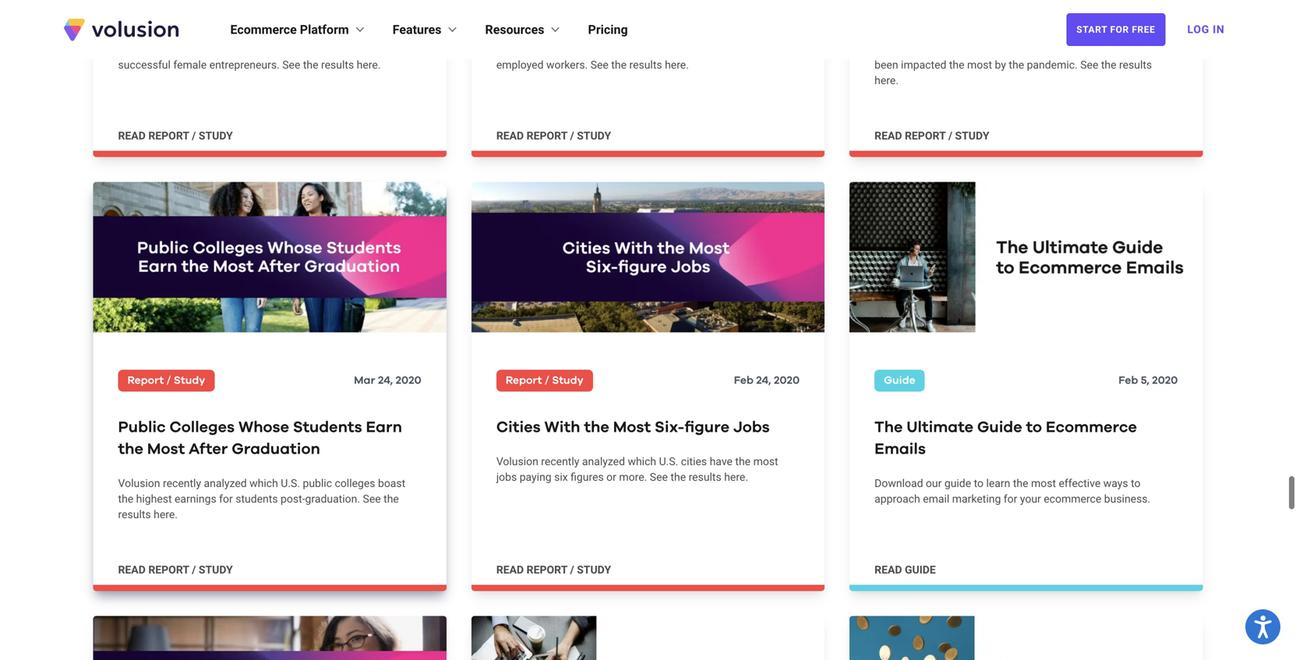 Task type: locate. For each thing, give the bounding box(es) containing it.
with for cities with the most impacted workforces during coronavirus
[[923, 0, 959, 1]]

volusion inside the volusion recently anlyzed which u.s. cities have the most successful female entrepreneurs. see the results here.
[[118, 43, 160, 56]]

volusion up highest
[[118, 477, 160, 490]]

24, up jobs
[[757, 375, 772, 386]]

1 horizontal spatial guide
[[978, 420, 1023, 435]]

have inside volusion recently anlyzed which u.s. cities have the most self- employed workers. see the results here.
[[704, 43, 727, 56]]

guide inside the 'the ultimate guide to ecommerce emails'
[[978, 420, 1023, 435]]

24, for public colleges whose students earn the most after graduation
[[378, 375, 393, 386]]

volusion recently analyzed which u.s. public colleges boast the highest earnings for students post-graduation. see the results here.
[[118, 477, 406, 521]]

study for with
[[552, 375, 584, 386]]

business.
[[1105, 493, 1151, 506]]

to up "business."
[[1132, 477, 1141, 490]]

guide up the
[[884, 375, 916, 386]]

0 horizontal spatial report
[[127, 375, 164, 386]]

most down features
[[369, 43, 394, 56]]

recently for female
[[163, 43, 201, 56]]

the ultimate guide to ecommerce emails
[[875, 420, 1138, 457]]

2 horizontal spatial 2020
[[1153, 375, 1179, 386]]

start for free link
[[1067, 13, 1166, 46]]

earnings
[[175, 493, 217, 506]]

1 report / study from the left
[[127, 375, 205, 386]]

email
[[923, 493, 950, 506]]

public
[[303, 477, 332, 490]]

volusion recently anlyzed which u.s. cities have the most successful female entrepreneurs. see the results here.
[[118, 43, 394, 71]]

figures
[[571, 471, 604, 484]]

cities inside cities with the most successful female entrepreneurs
[[118, 0, 162, 1]]

recently inside volusion recently anlyzed which u.s. cities have the most self- employed workers. see the results here.
[[541, 43, 580, 56]]

see inside volusion recently analyzed which u.s. cities have the most jobs paying six figures or more. see the results here.
[[650, 471, 668, 484]]

analyzed up or on the bottom of page
[[582, 455, 625, 468]]

2 study from the left
[[552, 375, 584, 386]]

u.s.
[[275, 43, 294, 56], [653, 43, 673, 56], [1038, 43, 1057, 56], [659, 455, 679, 468], [281, 477, 300, 490]]

cities inside volusion recently analyzed which u.s. cities have the most jobs paying six figures or more. see the results here.
[[681, 455, 707, 468]]

0 horizontal spatial 2020
[[396, 375, 422, 386]]

u.s. inside volusion recently anlyzed which u.s. cities have the most self- employed workers. see the results here.
[[653, 43, 673, 56]]

pricing
[[588, 22, 628, 37]]

u.s. inside the volusion recently analyzed which u.s. cities' workforces have been impacted the most by the pandemic. see the results here.
[[1038, 43, 1057, 56]]

have inside the volusion recently analyzed which u.s. cities' workforces have been impacted the most by the pandemic. see the results here.
[[1148, 43, 1170, 56]]

here. inside volusion recently analyzed which u.s. cities have the most jobs paying six figures or more. see the results here.
[[725, 471, 749, 484]]

see right the more.
[[650, 471, 668, 484]]

1 vertical spatial guide
[[978, 420, 1023, 435]]

recently up earnings
[[163, 477, 201, 490]]

3 2020 from the left
[[1153, 375, 1179, 386]]

see down "cities'"
[[1081, 58, 1099, 71]]

2 report from the left
[[506, 375, 542, 386]]

0 horizontal spatial ecommerce
[[230, 22, 297, 37]]

recently inside volusion recently analyzed which u.s. cities have the most jobs paying six figures or more. see the results here.
[[541, 455, 580, 468]]

after
[[189, 442, 228, 457]]

u.s. for workers.
[[653, 43, 673, 56]]

with
[[166, 0, 202, 1], [923, 0, 959, 1], [545, 420, 581, 435]]

cities up entrepreneurs
[[118, 0, 162, 1]]

cities with the most six-figure jobs
[[497, 420, 770, 435]]

students
[[236, 493, 278, 506]]

1 horizontal spatial to
[[1027, 420, 1043, 435]]

anlyzed up entrepreneurs.
[[204, 43, 241, 56]]

which inside the volusion recently analyzed which u.s. cities' workforces have been impacted the most by the pandemic. see the results here.
[[1007, 43, 1035, 56]]

with inside cities with the most impacted workforces during coronavirus
[[923, 0, 959, 1]]

ecommerce
[[1044, 493, 1102, 506]]

1 horizontal spatial cities
[[497, 420, 541, 435]]

guide down email
[[905, 564, 936, 577]]

1 horizontal spatial report
[[506, 375, 542, 386]]

anlyzed inside the volusion recently anlyzed which u.s. cities have the most successful female entrepreneurs. see the results here.
[[204, 43, 241, 56]]

the down workforces
[[1102, 58, 1117, 71]]

2 report / study from the left
[[506, 375, 584, 386]]

u.s. inside volusion recently analyzed which u.s. public colleges boast the highest earnings for students post-graduation. see the results here.
[[281, 477, 300, 490]]

0 horizontal spatial cities
[[118, 0, 162, 1]]

1 horizontal spatial feb
[[1119, 375, 1139, 386]]

cities inside volusion recently anlyzed which u.s. cities have the most self- employed workers. see the results here.
[[675, 43, 701, 56]]

self-
[[775, 43, 796, 56]]

0 horizontal spatial to
[[974, 477, 984, 490]]

the up during
[[963, 0, 988, 1]]

students
[[293, 420, 362, 435]]

to for ecommerce
[[1027, 420, 1043, 435]]

recently for the
[[920, 43, 958, 56]]

most up during
[[992, 0, 1030, 1]]

most down jobs
[[754, 455, 779, 468]]

start for free
[[1077, 24, 1156, 35]]

0 vertical spatial analyzed
[[961, 43, 1004, 56]]

2 anlyzed from the left
[[582, 43, 619, 56]]

analyzed inside volusion recently analyzed which u.s. cities have the most jobs paying six figures or more. see the results here.
[[582, 455, 625, 468]]

here. inside the volusion recently analyzed which u.s. cities' workforces have been impacted the most by the pandemic. see the results here.
[[875, 74, 899, 87]]

guide right 'our'
[[945, 477, 972, 490]]

with inside cities with the most successful female entrepreneurs
[[166, 0, 202, 1]]

0 horizontal spatial anlyzed
[[204, 43, 241, 56]]

have down free
[[1148, 43, 1170, 56]]

the down public
[[118, 442, 143, 457]]

ultimate
[[907, 420, 974, 435]]

post-
[[281, 493, 305, 506]]

most left self-
[[748, 43, 773, 56]]

1 horizontal spatial 2020
[[774, 375, 800, 386]]

have down platform
[[326, 43, 349, 56]]

u.s. inside volusion recently analyzed which u.s. cities have the most jobs paying six figures or more. see the results here.
[[659, 455, 679, 468]]

with up entrepreneurs
[[166, 0, 202, 1]]

report / study for with
[[506, 375, 584, 386]]

analyzed inside volusion recently analyzed which u.s. public colleges boast the highest earnings for students post-graduation. see the results here.
[[204, 477, 247, 490]]

female
[[173, 58, 207, 71]]

most up your
[[1032, 477, 1057, 490]]

0 horizontal spatial for
[[219, 493, 233, 506]]

1 vertical spatial ecommerce
[[1046, 420, 1138, 435]]

read inside button
[[875, 564, 903, 577]]

report / study for colleges
[[127, 375, 205, 386]]

most
[[369, 43, 394, 56], [748, 43, 773, 56], [968, 58, 993, 71], [754, 455, 779, 468], [1032, 477, 1057, 490]]

features
[[393, 22, 442, 37]]

0 horizontal spatial study
[[174, 375, 205, 386]]

1 horizontal spatial with
[[545, 420, 581, 435]]

for right earnings
[[219, 493, 233, 506]]

most down public
[[147, 442, 185, 457]]

1 horizontal spatial study
[[552, 375, 584, 386]]

1 24, from the left
[[378, 375, 393, 386]]

volusion
[[118, 43, 160, 56], [497, 43, 539, 56], [875, 43, 917, 56], [497, 455, 539, 468], [118, 477, 160, 490]]

most inside the volusion recently analyzed which u.s. cities' workforces have been impacted the most by the pandemic. see the results here.
[[968, 58, 993, 71]]

pricing link
[[588, 20, 628, 39]]

0 horizontal spatial guide
[[905, 564, 936, 577]]

see right 'workers.'
[[591, 58, 609, 71]]

the up figures at the bottom left
[[584, 420, 610, 435]]

volusion for volusion recently anlyzed which u.s. cities have the most successful female entrepreneurs. see the results here.
[[118, 43, 160, 56]]

1 horizontal spatial 24,
[[757, 375, 772, 386]]

volusion up employed
[[497, 43, 539, 56]]

feb up jobs
[[734, 375, 754, 386]]

u.s. for entrepreneurs.
[[275, 43, 294, 56]]

most left six- on the bottom
[[613, 420, 651, 435]]

ecommerce
[[230, 22, 297, 37], [1046, 420, 1138, 435]]

the down ecommerce platform dropdown button
[[303, 58, 319, 71]]

2 horizontal spatial with
[[923, 0, 959, 1]]

with for cities with the most six-figure jobs
[[545, 420, 581, 435]]

feb for cities with the most six-figure jobs
[[734, 375, 754, 386]]

which up entrepreneurs.
[[244, 43, 272, 56]]

have
[[326, 43, 349, 56], [704, 43, 727, 56], [1148, 43, 1170, 56], [710, 455, 733, 468]]

which inside volusion recently analyzed which u.s. cities have the most jobs paying six figures or more. see the results here.
[[628, 455, 657, 468]]

most inside cities with the most impacted workforces during coronavirus
[[992, 0, 1030, 1]]

colleges
[[335, 477, 375, 490]]

0 vertical spatial guide
[[884, 375, 916, 386]]

u.s. inside the volusion recently anlyzed which u.s. cities have the most successful female entrepreneurs. see the results here.
[[275, 43, 294, 56]]

see inside volusion recently analyzed which u.s. public colleges boast the highest earnings for students post-graduation. see the results here.
[[363, 493, 381, 506]]

see inside volusion recently anlyzed which u.s. cities have the most self- employed workers. see the results here.
[[591, 58, 609, 71]]

volusion for volusion recently analyzed which u.s. cities have the most jobs paying six figures or more. see the results here.
[[497, 455, 539, 468]]

results inside volusion recently analyzed which u.s. cities have the most jobs paying six figures or more. see the results here.
[[689, 471, 722, 484]]

anlyzed down pricing link
[[582, 43, 619, 56]]

recently inside the volusion recently anlyzed which u.s. cities have the most successful female entrepreneurs. see the results here.
[[163, 43, 201, 56]]

cities for volusion recently anlyzed which u.s. cities have the most self- employed workers. see the results here.
[[675, 43, 701, 56]]

2020 for cities with the most six-figure jobs
[[774, 375, 800, 386]]

cities
[[297, 43, 323, 56], [675, 43, 701, 56], [681, 455, 707, 468]]

most left "by"
[[968, 58, 993, 71]]

1 2020 from the left
[[396, 375, 422, 386]]

which
[[244, 43, 272, 56], [622, 43, 651, 56], [1007, 43, 1035, 56], [628, 455, 657, 468], [250, 477, 278, 490]]

which down pricing
[[622, 43, 651, 56]]

most inside the volusion recently anlyzed which u.s. cities have the most successful female entrepreneurs. see the results here.
[[369, 43, 394, 56]]

resources button
[[485, 20, 563, 39]]

have inside the volusion recently anlyzed which u.s. cities have the most successful female entrepreneurs. see the results here.
[[326, 43, 349, 56]]

cities up jobs on the bottom of the page
[[497, 420, 541, 435]]

0 horizontal spatial report / study
[[127, 375, 205, 386]]

results inside the volusion recently analyzed which u.s. cities' workforces have been impacted the most by the pandemic. see the results here.
[[1120, 58, 1153, 71]]

which inside volusion recently anlyzed which u.s. cities have the most self- employed workers. see the results here.
[[622, 43, 651, 56]]

feb
[[734, 375, 754, 386], [1119, 375, 1139, 386]]

1 horizontal spatial guide
[[945, 477, 972, 490]]

recently for paying
[[541, 455, 580, 468]]

recently up 'workers.'
[[541, 43, 580, 56]]

see for volusion recently analyzed which u.s. cities have the most jobs paying six figures or more. see the results here.
[[650, 471, 668, 484]]

0 vertical spatial ecommerce
[[230, 22, 297, 37]]

the up your
[[1014, 477, 1029, 490]]

have down "figure"
[[710, 455, 733, 468]]

workforces
[[875, 7, 962, 23]]

read for read report / study button related to the
[[875, 129, 903, 142]]

see for volusion recently analyzed which u.s. public colleges boast the highest earnings for students post-graduation. see the results here.
[[363, 493, 381, 506]]

recently inside the volusion recently analyzed which u.s. cities' workforces have been impacted the most by the pandemic. see the results here.
[[920, 43, 958, 56]]

impacted
[[1034, 0, 1107, 1]]

study
[[174, 375, 205, 386], [552, 375, 584, 386]]

0 horizontal spatial analyzed
[[204, 477, 247, 490]]

0 horizontal spatial feb
[[734, 375, 754, 386]]

with up workforces
[[923, 0, 959, 1]]

study for entrepreneurs.
[[199, 129, 233, 142]]

ecommerce inside dropdown button
[[230, 22, 297, 37]]

here. inside the volusion recently anlyzed which u.s. cities have the most successful female entrepreneurs. see the results here.
[[357, 58, 381, 71]]

cities inside cities with the most impacted workforces during coronavirus
[[875, 0, 919, 1]]

read report / study
[[118, 129, 233, 142], [497, 129, 611, 142], [875, 129, 990, 142], [118, 564, 233, 577], [497, 564, 611, 577]]

whose
[[239, 420, 289, 435]]

for inside download our guide to learn the most effective ways to approach email marketing for your ecommerce business.
[[1004, 493, 1018, 506]]

volusion up jobs on the bottom of the page
[[497, 455, 539, 468]]

to up marketing at the bottom of the page
[[974, 477, 984, 490]]

have left self-
[[704, 43, 727, 56]]

which up "by"
[[1007, 43, 1035, 56]]

with up six
[[545, 420, 581, 435]]

1 horizontal spatial analyzed
[[582, 455, 625, 468]]

u.s. for six
[[659, 455, 679, 468]]

results for volusion recently analyzed which u.s. cities' workforces have been impacted the most by the pandemic. see the results here.
[[1120, 58, 1153, 71]]

read report / study for female
[[118, 129, 233, 142]]

1 vertical spatial analyzed
[[582, 455, 625, 468]]

volusion inside volusion recently anlyzed which u.s. cities have the most self- employed workers. see the results here.
[[497, 43, 539, 56]]

ecommerce up the volusion recently anlyzed which u.s. cities have the most successful female entrepreneurs. see the results here.
[[230, 22, 297, 37]]

features button
[[393, 20, 460, 39]]

most inside public colleges whose students earn the most after graduation
[[147, 442, 185, 457]]

report
[[148, 129, 189, 142], [527, 129, 568, 142], [905, 129, 946, 142], [148, 564, 189, 577], [527, 564, 568, 577]]

see down colleges
[[363, 493, 381, 506]]

guide inside button
[[905, 564, 936, 577]]

report / study
[[127, 375, 205, 386], [506, 375, 584, 386]]

recently up 'female'
[[163, 43, 201, 56]]

which up the more.
[[628, 455, 657, 468]]

ways
[[1104, 477, 1129, 490]]

2 feb from the left
[[1119, 375, 1139, 386]]

marketing
[[953, 493, 1002, 506]]

volusion up "successful"
[[118, 43, 160, 56]]

1 study from the left
[[174, 375, 205, 386]]

0 vertical spatial guide
[[945, 477, 972, 490]]

anlyzed inside volusion recently anlyzed which u.s. cities have the most self- employed workers. see the results here.
[[582, 43, 619, 56]]

recently
[[163, 43, 201, 56], [541, 43, 580, 56], [920, 43, 958, 56], [541, 455, 580, 468], [163, 477, 201, 490]]

recently up impacted
[[920, 43, 958, 56]]

24, for cities with the most six-figure jobs
[[757, 375, 772, 386]]

volusion for volusion recently analyzed which u.s. public colleges boast the highest earnings for students post-graduation. see the results here.
[[118, 477, 160, 490]]

1 horizontal spatial ecommerce
[[1046, 420, 1138, 435]]

guide
[[884, 375, 916, 386], [978, 420, 1023, 435]]

see inside the volusion recently analyzed which u.s. cities' workforces have been impacted the most by the pandemic. see the results here.
[[1081, 58, 1099, 71]]

to up download our guide to learn the most effective ways to approach email marketing for your ecommerce business.
[[1027, 420, 1043, 435]]

see down ecommerce platform
[[282, 58, 301, 71]]

most inside cities with the most successful female entrepreneurs
[[235, 0, 273, 1]]

most up ecommerce platform
[[235, 0, 273, 1]]

effective
[[1059, 477, 1101, 490]]

most inside download our guide to learn the most effective ways to approach email marketing for your ecommerce business.
[[1032, 477, 1057, 490]]

which up students
[[250, 477, 278, 490]]

1 anlyzed from the left
[[204, 43, 241, 56]]

to inside the 'the ultimate guide to ecommerce emails'
[[1027, 420, 1043, 435]]

volusion inside volusion recently analyzed which u.s. cities have the most jobs paying six figures or more. see the results here.
[[497, 455, 539, 468]]

1 report from the left
[[127, 375, 164, 386]]

analyzed inside the volusion recently analyzed which u.s. cities' workforces have been impacted the most by the pandemic. see the results here.
[[961, 43, 1004, 56]]

read report / study button for employed
[[497, 128, 611, 144]]

guide up learn
[[978, 420, 1023, 435]]

/
[[192, 129, 196, 142], [570, 129, 574, 142], [949, 129, 953, 142], [167, 375, 171, 386], [545, 375, 550, 386], [192, 564, 196, 577], [570, 564, 574, 577]]

six-
[[655, 420, 685, 435]]

ecommerce up effective
[[1046, 420, 1138, 435]]

guide inside download our guide to learn the most effective ways to approach email marketing for your ecommerce business.
[[945, 477, 972, 490]]

most for volusion recently anlyzed which u.s. cities have the most successful female entrepreneurs. see the results here.
[[369, 43, 394, 56]]

the up entrepreneurs
[[206, 0, 231, 1]]

0 horizontal spatial 24,
[[378, 375, 393, 386]]

open accessibe: accessibility options, statement and help image
[[1255, 616, 1272, 639]]

ecommerce platform button
[[230, 20, 368, 39]]

see
[[282, 58, 301, 71], [591, 58, 609, 71], [1081, 58, 1099, 71], [650, 471, 668, 484], [363, 493, 381, 506]]

volusion inside the volusion recently analyzed which u.s. cities' workforces have been impacted the most by the pandemic. see the results here.
[[875, 43, 917, 56]]

which inside the volusion recently anlyzed which u.s. cities have the most successful female entrepreneurs. see the results here.
[[244, 43, 272, 56]]

recently up six
[[541, 455, 580, 468]]

volusion recently analyzed which u.s. cities have the most jobs paying six figures or more. see the results here.
[[497, 455, 779, 484]]

the
[[875, 420, 903, 435]]

2 for from the left
[[1004, 493, 1018, 506]]

24, right the mar
[[378, 375, 393, 386]]

1 horizontal spatial report / study
[[506, 375, 584, 386]]

six
[[555, 471, 568, 484]]

1 horizontal spatial for
[[1004, 493, 1018, 506]]

pandemic.
[[1027, 58, 1078, 71]]

recently inside volusion recently analyzed which u.s. public colleges boast the highest earnings for students post-graduation. see the results here.
[[163, 477, 201, 490]]

recently for employed
[[541, 43, 580, 56]]

most inside volusion recently anlyzed which u.s. cities have the most self- employed workers. see the results here.
[[748, 43, 773, 56]]

figure
[[685, 420, 730, 435]]

1 horizontal spatial anlyzed
[[582, 43, 619, 56]]

volusion inside volusion recently analyzed which u.s. public colleges boast the highest earnings for students post-graduation. see the results here.
[[118, 477, 160, 490]]

your
[[1021, 493, 1042, 506]]

study
[[199, 129, 233, 142], [577, 129, 611, 142], [956, 129, 990, 142], [199, 564, 233, 577], [577, 564, 611, 577]]

most inside volusion recently analyzed which u.s. cities have the most jobs paying six figures or more. see the results here.
[[754, 455, 779, 468]]

0 horizontal spatial guide
[[884, 375, 916, 386]]

1 feb from the left
[[734, 375, 754, 386]]

cities up workforces
[[875, 0, 919, 1]]

results for volusion recently analyzed which u.s. public colleges boast the highest earnings for students post-graduation. see the results here.
[[118, 508, 151, 521]]

guide
[[945, 477, 972, 490], [905, 564, 936, 577]]

impacted
[[901, 58, 947, 71]]

the
[[206, 0, 231, 1], [963, 0, 988, 1], [351, 43, 367, 56], [730, 43, 745, 56], [303, 58, 319, 71], [612, 58, 627, 71], [950, 58, 965, 71], [1009, 58, 1025, 71], [1102, 58, 1117, 71], [584, 420, 610, 435], [118, 442, 143, 457], [736, 455, 751, 468], [671, 471, 686, 484], [1014, 477, 1029, 490], [118, 493, 134, 506], [384, 493, 399, 506]]

the left highest
[[118, 493, 134, 506]]

log in
[[1188, 23, 1225, 36]]

2 vertical spatial analyzed
[[204, 477, 247, 490]]

have inside volusion recently analyzed which u.s. cities have the most jobs paying six figures or more. see the results here.
[[710, 455, 733, 468]]

analyzed for public colleges whose students earn the most after graduation
[[204, 477, 247, 490]]

2 horizontal spatial to
[[1132, 477, 1141, 490]]

0 horizontal spatial with
[[166, 0, 202, 1]]

feb left '5,'
[[1119, 375, 1139, 386]]

anlyzed
[[204, 43, 241, 56], [582, 43, 619, 56]]

2 horizontal spatial cities
[[875, 0, 919, 1]]

2 24, from the left
[[757, 375, 772, 386]]

read report / study button
[[118, 128, 233, 144], [497, 128, 611, 144], [875, 128, 990, 144], [118, 563, 233, 578], [497, 563, 611, 578]]

1 for from the left
[[219, 493, 233, 506]]

for down learn
[[1004, 493, 1018, 506]]

results inside volusion recently analyzed which u.s. public colleges boast the highest earnings for students post-graduation. see the results here.
[[118, 508, 151, 521]]

most for impacted
[[992, 0, 1030, 1]]

the down jobs
[[736, 455, 751, 468]]

1 vertical spatial guide
[[905, 564, 936, 577]]

analyzed up earnings
[[204, 477, 247, 490]]

cities inside the volusion recently anlyzed which u.s. cities have the most successful female entrepreneurs. see the results here.
[[297, 43, 323, 56]]

analyzed up "by"
[[961, 43, 1004, 56]]

cities for cities with the most impacted workforces during coronavirus
[[875, 0, 919, 1]]

volusion up been
[[875, 43, 917, 56]]

2 horizontal spatial analyzed
[[961, 43, 1004, 56]]

report
[[127, 375, 164, 386], [506, 375, 542, 386]]

the right the more.
[[671, 471, 686, 484]]

2 2020 from the left
[[774, 375, 800, 386]]

been
[[875, 58, 899, 71]]

for
[[219, 493, 233, 506], [1004, 493, 1018, 506]]

which inside volusion recently analyzed which u.s. public colleges boast the highest earnings for students post-graduation. see the results here.
[[250, 477, 278, 490]]

here.
[[357, 58, 381, 71], [665, 58, 689, 71], [875, 74, 899, 87], [725, 471, 749, 484], [154, 508, 178, 521]]

results inside the volusion recently anlyzed which u.s. cities have the most successful female entrepreneurs. see the results here.
[[321, 58, 354, 71]]

here. inside volusion recently analyzed which u.s. public colleges boast the highest earnings for students post-graduation. see the results here.
[[154, 508, 178, 521]]

read
[[118, 129, 146, 142], [497, 129, 524, 142], [875, 129, 903, 142], [118, 564, 146, 577], [497, 564, 524, 577], [875, 564, 903, 577]]

most for volusion recently analyzed which u.s. cities have the most jobs paying six figures or more. see the results here.
[[754, 455, 779, 468]]

log
[[1188, 23, 1210, 36]]



Task type: describe. For each thing, give the bounding box(es) containing it.
during
[[966, 7, 1018, 23]]

recently for earnings
[[163, 477, 201, 490]]

the inside download our guide to learn the most effective ways to approach email marketing for your ecommerce business.
[[1014, 477, 1029, 490]]

log in link
[[1179, 12, 1235, 47]]

the right "by"
[[1009, 58, 1025, 71]]

mar
[[354, 375, 376, 386]]

the inside cities with the most successful female entrepreneurs
[[206, 0, 231, 1]]

most for six-
[[613, 420, 651, 435]]

read for read report / study button related to female
[[118, 129, 146, 142]]

read report / study button for female
[[118, 128, 233, 144]]

the ultimate guide to ecommerce emails image
[[850, 182, 1204, 332]]

successful
[[277, 0, 358, 1]]

volusion recently analyzed which u.s. cities' workforces have been impacted the most by the pandemic. see the results here.
[[875, 43, 1170, 87]]

have for volusion recently anlyzed which u.s. cities have the most self- employed workers. see the results here.
[[704, 43, 727, 56]]

have for volusion recently analyzed which u.s. cities have the most jobs paying six figures or more. see the results here.
[[710, 455, 733, 468]]

2020 for the ultimate guide to ecommerce emails
[[1153, 375, 1179, 386]]

ecommerce inside the 'the ultimate guide to ecommerce emails'
[[1046, 420, 1138, 435]]

employed
[[497, 58, 544, 71]]

here. for volusion recently analyzed which u.s. cities' workforces have been impacted the most by the pandemic. see the results here.
[[875, 74, 899, 87]]

emails
[[875, 442, 926, 457]]

u.s. for for
[[281, 477, 300, 490]]

feb 5, 2020
[[1119, 375, 1179, 386]]

cities with the most successful female entrepreneurs
[[118, 0, 418, 23]]

workforces
[[1090, 43, 1145, 56]]

most for volusion recently anlyzed which u.s. cities have the most self- employed workers. see the results here.
[[748, 43, 773, 56]]

report for public
[[127, 375, 164, 386]]

see inside the volusion recently anlyzed which u.s. cities have the most successful female entrepreneurs. see the results here.
[[282, 58, 301, 71]]

most for successful
[[235, 0, 273, 1]]

cities for cities with the most successful female entrepreneurs
[[118, 0, 162, 1]]

by
[[995, 58, 1007, 71]]

report for employed
[[527, 129, 568, 142]]

analyzed for cities with the most six-figure jobs
[[582, 455, 625, 468]]

paying
[[520, 471, 552, 484]]

learn
[[987, 477, 1011, 490]]

jobs
[[734, 420, 770, 435]]

cities with the most impacted workforces during coronavirus
[[875, 0, 1116, 23]]

download our guide to learn the most effective ways to approach email marketing for your ecommerce business.
[[875, 477, 1151, 506]]

the left self-
[[730, 43, 745, 56]]

results inside volusion recently anlyzed which u.s. cities have the most self- employed workers. see the results here.
[[630, 58, 663, 71]]

anlyzed for entrepreneurs.
[[204, 43, 241, 56]]

mar 24, 2020
[[354, 375, 422, 386]]

earn
[[366, 420, 402, 435]]

which for workers.
[[622, 43, 651, 56]]

read for read guide button
[[875, 564, 903, 577]]

more.
[[619, 471, 648, 484]]

colleges
[[170, 420, 235, 435]]

read report / study for employed
[[497, 129, 611, 142]]

coronavirus
[[1021, 7, 1116, 23]]

see for volusion recently analyzed which u.s. cities' workforces have been impacted the most by the pandemic. see the results here.
[[1081, 58, 1099, 71]]

volusion for volusion recently analyzed which u.s. cities' workforces have been impacted the most by the pandemic. see the results here.
[[875, 43, 917, 56]]

resources
[[485, 22, 545, 37]]

entrepreneurs
[[118, 7, 228, 23]]

here. inside volusion recently anlyzed which u.s. cities have the most self- employed workers. see the results here.
[[665, 58, 689, 71]]

workers.
[[547, 58, 588, 71]]

boast
[[378, 477, 406, 490]]

read report / study for the
[[875, 129, 990, 142]]

our
[[926, 477, 942, 490]]

cities for cities with the most six-figure jobs
[[497, 420, 541, 435]]

jobs
[[497, 471, 517, 484]]

successful
[[118, 58, 171, 71]]

report for the
[[905, 129, 946, 142]]

which for six
[[628, 455, 657, 468]]

public colleges whose students earn the most after graduation image
[[93, 182, 447, 332]]

or
[[607, 471, 617, 484]]

which for for
[[250, 477, 278, 490]]

approach
[[875, 493, 921, 506]]

start
[[1077, 24, 1108, 35]]

which for most
[[1007, 43, 1035, 56]]

read guide button
[[875, 563, 936, 578]]

the down pricing
[[612, 58, 627, 71]]

report for cities
[[506, 375, 542, 386]]

the inside public colleges whose students earn the most after graduation
[[118, 442, 143, 457]]

study for most
[[956, 129, 990, 142]]

cities for volusion recently analyzed which u.s. cities have the most jobs paying six figures or more. see the results here.
[[681, 455, 707, 468]]

download
[[875, 477, 924, 490]]

to for learn
[[974, 477, 984, 490]]

5,
[[1141, 375, 1150, 386]]

ecommerce platform
[[230, 22, 349, 37]]

feb 24, 2020
[[734, 375, 800, 386]]

study for workers.
[[577, 129, 611, 142]]

read for employed read report / study button
[[497, 129, 524, 142]]

report for female
[[148, 129, 189, 142]]

graduation.
[[305, 493, 360, 506]]

female
[[362, 0, 418, 1]]

here. for volusion recently analyzed which u.s. public colleges boast the highest earnings for students post-graduation. see the results here.
[[154, 508, 178, 521]]

results for volusion recently analyzed which u.s. cities have the most jobs paying six figures or more. see the results here.
[[689, 471, 722, 484]]

in
[[1213, 23, 1225, 36]]

read report / study button for the
[[875, 128, 990, 144]]

with for cities with the most successful female entrepreneurs
[[166, 0, 202, 1]]

the inside cities with the most impacted workforces during coronavirus
[[963, 0, 988, 1]]

volusion for volusion recently anlyzed which u.s. cities have the most self- employed workers. see the results here.
[[497, 43, 539, 56]]

public colleges whose students earn the most after graduation
[[118, 420, 402, 457]]

u.s. for most
[[1038, 43, 1057, 56]]

the right impacted
[[950, 58, 965, 71]]

entrepreneurs.
[[210, 58, 280, 71]]

highest
[[136, 493, 172, 506]]

feb for the ultimate guide to ecommerce emails
[[1119, 375, 1139, 386]]

cities'
[[1060, 43, 1088, 56]]

have for volusion recently anlyzed which u.s. cities have the most successful female entrepreneurs. see the results here.
[[326, 43, 349, 56]]

2020 for public colleges whose students earn the most after graduation
[[396, 375, 422, 386]]

free
[[1133, 24, 1156, 35]]

the down 'female'
[[351, 43, 367, 56]]

for
[[1111, 24, 1130, 35]]

anlyzed for workers.
[[582, 43, 619, 56]]

public
[[118, 420, 166, 435]]

platform
[[300, 22, 349, 37]]

read guide
[[875, 564, 936, 577]]

cities for volusion recently anlyzed which u.s. cities have the most successful female entrepreneurs. see the results here.
[[297, 43, 323, 56]]

study for colleges
[[174, 375, 205, 386]]

volusion recently anlyzed which u.s. cities have the most self- employed workers. see the results here.
[[497, 43, 796, 71]]

for inside volusion recently analyzed which u.s. public colleges boast the highest earnings for students post-graduation. see the results here.
[[219, 493, 233, 506]]

graduation
[[232, 442, 320, 457]]

cities with the most six-figure jobs image
[[472, 182, 825, 332]]

the down boast
[[384, 493, 399, 506]]

which for entrepreneurs.
[[244, 43, 272, 56]]

here. for volusion recently analyzed which u.s. cities have the most jobs paying six figures or more. see the results here.
[[725, 471, 749, 484]]



Task type: vqa. For each thing, say whether or not it's contained in the screenshot.
the rightmost guide
yes



